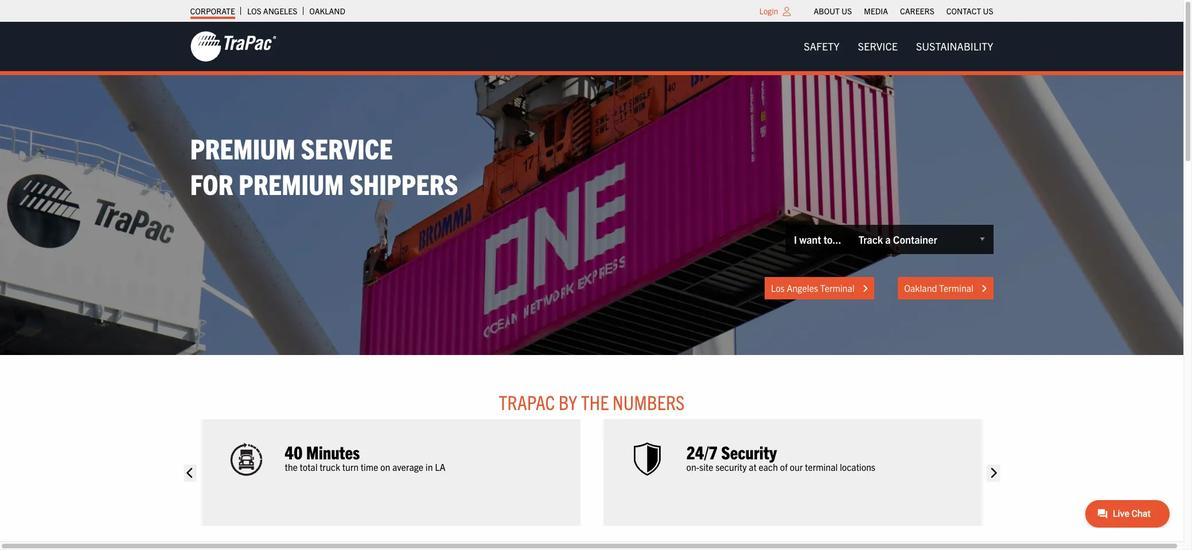 Task type: vqa. For each thing, say whether or not it's contained in the screenshot.
TRENDS
no



Task type: locate. For each thing, give the bounding box(es) containing it.
1 horizontal spatial angeles
[[787, 283, 818, 294]]

for
[[190, 166, 233, 201]]

us for contact us
[[983, 6, 994, 16]]

menu bar containing about us
[[808, 3, 1000, 19]]

by
[[559, 390, 578, 414]]

media link
[[864, 3, 888, 19]]

our
[[790, 462, 803, 473]]

1 vertical spatial premium
[[239, 166, 344, 201]]

about us
[[814, 6, 852, 16]]

menu bar down careers on the top of the page
[[795, 35, 1003, 58]]

contact
[[947, 6, 981, 16]]

1 vertical spatial los
[[771, 283, 785, 294]]

1 vertical spatial oakland
[[905, 283, 937, 294]]

solid image
[[987, 465, 1000, 482]]

us
[[842, 6, 852, 16], [983, 6, 994, 16]]

1 vertical spatial angeles
[[787, 283, 818, 294]]

careers
[[900, 6, 935, 16]]

light image
[[783, 7, 791, 16]]

trapac by the numbers
[[499, 390, 685, 414]]

solid image inside oakland terminal link
[[982, 284, 987, 293]]

0 vertical spatial premium
[[190, 130, 295, 165]]

menu bar up service link
[[808, 3, 1000, 19]]

security
[[721, 441, 777, 463]]

turn
[[342, 462, 359, 473]]

0 horizontal spatial angeles
[[263, 6, 297, 16]]

0 horizontal spatial us
[[842, 6, 852, 16]]

trapac
[[499, 390, 555, 414]]

40 minutes the total truck turn time on average in la
[[285, 441, 446, 473]]

safety link
[[795, 35, 849, 58]]

corporate link
[[190, 3, 235, 19]]

oakland
[[310, 6, 345, 16], [905, 283, 937, 294]]

1 horizontal spatial terminal
[[940, 283, 974, 294]]

angeles left oakland link
[[263, 6, 297, 16]]

1 vertical spatial service
[[301, 130, 393, 165]]

solid image inside los angeles terminal link
[[863, 284, 868, 293]]

terminal
[[821, 283, 855, 294], [940, 283, 974, 294]]

2 horizontal spatial solid image
[[982, 284, 987, 293]]

0 horizontal spatial los
[[247, 6, 261, 16]]

1 horizontal spatial los
[[771, 283, 785, 294]]

sustainability link
[[907, 35, 1003, 58]]

0 vertical spatial angeles
[[263, 6, 297, 16]]

security
[[716, 462, 747, 473]]

shippers
[[350, 166, 458, 201]]

los
[[247, 6, 261, 16], [771, 283, 785, 294]]

premium
[[190, 130, 295, 165], [239, 166, 344, 201]]

1 vertical spatial menu bar
[[795, 35, 1003, 58]]

site
[[700, 462, 714, 473]]

24/7 security on-site security at each of our terminal locations
[[687, 441, 876, 473]]

1 horizontal spatial solid image
[[863, 284, 868, 293]]

careers link
[[900, 3, 935, 19]]

angeles for los angeles terminal
[[787, 283, 818, 294]]

los for los angeles
[[247, 6, 261, 16]]

service link
[[849, 35, 907, 58]]

in
[[426, 462, 433, 473]]

0 vertical spatial menu bar
[[808, 3, 1000, 19]]

angeles down i
[[787, 283, 818, 294]]

us right contact
[[983, 6, 994, 16]]

0 horizontal spatial oakland
[[310, 6, 345, 16]]

login link
[[760, 6, 778, 16]]

1 horizontal spatial service
[[858, 40, 898, 53]]

service
[[858, 40, 898, 53], [301, 130, 393, 165]]

2 us from the left
[[983, 6, 994, 16]]

truck
[[320, 462, 340, 473]]

service inside premium service for premium shippers
[[301, 130, 393, 165]]

sustainability
[[916, 40, 994, 53]]

0 vertical spatial los
[[247, 6, 261, 16]]

on-
[[687, 462, 700, 473]]

los angeles terminal link
[[765, 277, 875, 300]]

0 horizontal spatial terminal
[[821, 283, 855, 294]]

numbers
[[613, 390, 685, 414]]

us right about
[[842, 6, 852, 16]]

contact us link
[[947, 3, 994, 19]]

1 us from the left
[[842, 6, 852, 16]]

0 vertical spatial oakland
[[310, 6, 345, 16]]

los for los angeles terminal
[[771, 283, 785, 294]]

1 horizontal spatial oakland
[[905, 283, 937, 294]]

the
[[285, 462, 298, 473]]

solid image
[[863, 284, 868, 293], [982, 284, 987, 293], [184, 465, 197, 482]]

1 horizontal spatial us
[[983, 6, 994, 16]]

to...
[[824, 233, 842, 246]]

0 horizontal spatial service
[[301, 130, 393, 165]]

menu bar
[[808, 3, 1000, 19], [795, 35, 1003, 58]]

minutes
[[306, 441, 360, 463]]

oakland terminal
[[905, 283, 976, 294]]

0 vertical spatial service
[[858, 40, 898, 53]]

angeles
[[263, 6, 297, 16], [787, 283, 818, 294]]

total
[[300, 462, 318, 473]]



Task type: describe. For each thing, give the bounding box(es) containing it.
contact us
[[947, 6, 994, 16]]

service inside menu bar
[[858, 40, 898, 53]]

locations
[[840, 462, 876, 473]]

0 horizontal spatial solid image
[[184, 465, 197, 482]]

los angeles terminal
[[771, 283, 857, 294]]

average
[[393, 462, 424, 473]]

login
[[760, 6, 778, 16]]

the
[[581, 390, 609, 414]]

want
[[800, 233, 822, 246]]

premium service for premium shippers
[[190, 130, 458, 201]]

corporate image
[[190, 30, 276, 63]]

about
[[814, 6, 840, 16]]

40
[[285, 441, 303, 463]]

safety
[[804, 40, 840, 53]]

oakland link
[[310, 3, 345, 19]]

oakland terminal link
[[898, 277, 994, 300]]

us for about us
[[842, 6, 852, 16]]

oakland for oakland terminal
[[905, 283, 937, 294]]

of
[[780, 462, 788, 473]]

solid image for oakland terminal
[[982, 284, 987, 293]]

1 terminal from the left
[[821, 283, 855, 294]]

media
[[864, 6, 888, 16]]

los angeles
[[247, 6, 297, 16]]

24/7
[[687, 441, 718, 463]]

2 terminal from the left
[[940, 283, 974, 294]]

terminal
[[805, 462, 838, 473]]

about us link
[[814, 3, 852, 19]]

on
[[381, 462, 390, 473]]

menu bar containing safety
[[795, 35, 1003, 58]]

time
[[361, 462, 378, 473]]

oakland for oakland
[[310, 6, 345, 16]]

i
[[794, 233, 797, 246]]

corporate
[[190, 6, 235, 16]]

angeles for los angeles
[[263, 6, 297, 16]]

at
[[749, 462, 757, 473]]

i want to...
[[794, 233, 842, 246]]

los angeles link
[[247, 3, 297, 19]]

solid image for los angeles terminal
[[863, 284, 868, 293]]

each
[[759, 462, 778, 473]]

la
[[435, 462, 446, 473]]



